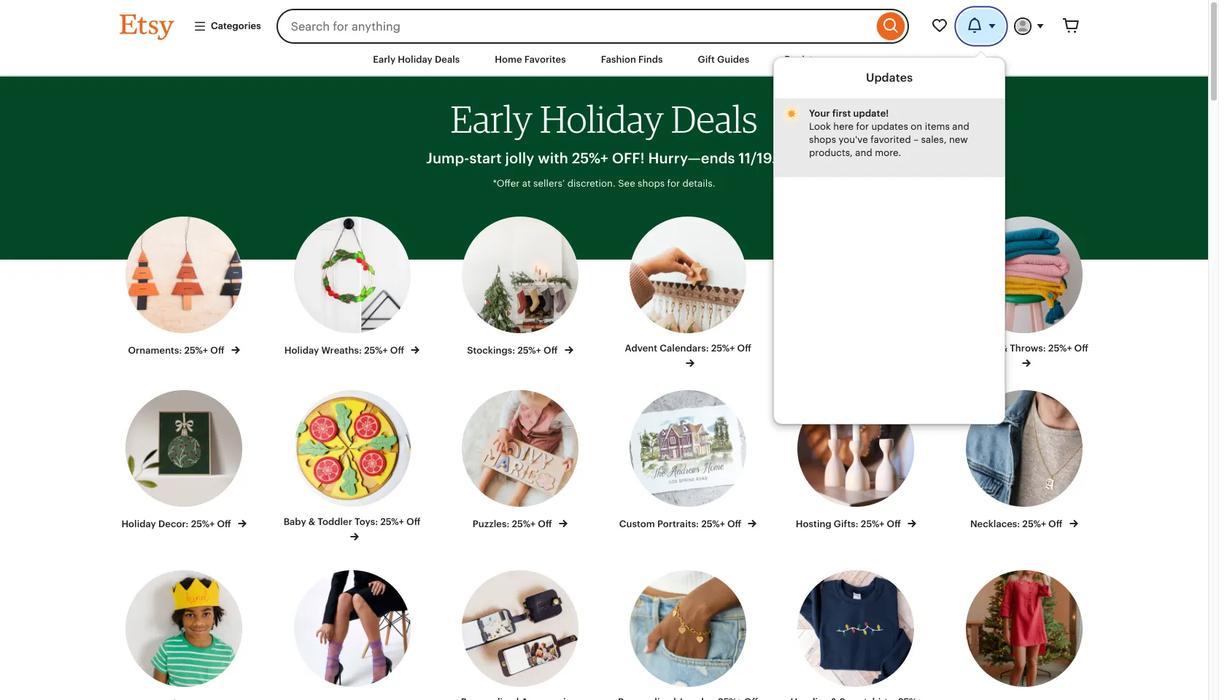 Task type: locate. For each thing, give the bounding box(es) containing it.
home favorites link
[[484, 47, 577, 73]]

ornaments: 25%+ off link
[[113, 217, 255, 358]]

off right gifts:
[[887, 519, 902, 530]]

0 horizontal spatial &
[[309, 517, 315, 528]]

shops down the look
[[810, 134, 837, 145]]

early holiday deals main content
[[0, 77, 1209, 701]]

1 vertical spatial deals
[[671, 96, 758, 142]]

none search field inside updates banner
[[276, 9, 910, 44]]

holiday wreaths: 25%+ off
[[285, 345, 407, 356]]

1 horizontal spatial &
[[1001, 343, 1008, 354]]

necklaces:
[[971, 519, 1021, 530]]

25%+ right puzzles:
[[512, 519, 536, 530]]

0 vertical spatial deals
[[435, 54, 460, 65]]

finds
[[639, 54, 663, 65]]

blankets & throws: 25%+ off
[[960, 343, 1089, 354]]

items
[[925, 121, 950, 132]]

early holiday deals inside menu bar
[[373, 54, 460, 65]]

& for baby
[[309, 517, 315, 528]]

updates
[[872, 121, 909, 132]]

1 horizontal spatial for
[[857, 121, 869, 132]]

& right baby
[[309, 517, 315, 528]]

25%+ right necklaces:
[[1023, 519, 1047, 530]]

1 vertical spatial early
[[451, 96, 533, 142]]

0 horizontal spatial deals
[[435, 54, 460, 65]]

1 vertical spatial and
[[856, 147, 873, 158]]

for inside your first update! look here for updates on items and shops you've favorited – sales, new products, and more.
[[857, 121, 869, 132]]

you've
[[839, 134, 868, 145]]

off right ornaments:
[[210, 345, 225, 356]]

fashion finds link
[[590, 47, 674, 73]]

advent calendars: 25%+ off
[[625, 343, 752, 354]]

&
[[1001, 343, 1008, 354], [309, 517, 315, 528]]

0 vertical spatial early
[[373, 54, 396, 65]]

0 horizontal spatial early
[[373, 54, 396, 65]]

on
[[911, 121, 923, 132]]

favorited
[[871, 134, 912, 145]]

0 horizontal spatial and
[[856, 147, 873, 158]]

holiday inside menu bar
[[398, 54, 433, 65]]

ornaments: 25%+ off
[[128, 345, 227, 356]]

hosting gifts: 25%+ off
[[796, 519, 904, 530]]

0 vertical spatial early holiday deals
[[373, 54, 460, 65]]

25%+ right the "throws:"
[[1049, 343, 1073, 354]]

25%+ up discretion.
[[572, 151, 609, 167]]

1 horizontal spatial early
[[451, 96, 533, 142]]

None search field
[[276, 9, 910, 44]]

gift guides link
[[687, 47, 761, 73]]

jump-start jolly with 25%+ off! hurry—ends 11/19.*
[[426, 151, 783, 167]]

for down update!
[[857, 121, 869, 132]]

stockings:
[[467, 345, 515, 356]]

25%+ right ornaments:
[[184, 345, 208, 356]]

new
[[950, 134, 969, 145]]

here
[[834, 121, 854, 132]]

sellers'
[[534, 178, 565, 189]]

0 horizontal spatial for
[[668, 178, 680, 189]]

fashion finds
[[601, 54, 663, 65]]

early holiday deals
[[373, 54, 460, 65], [451, 96, 758, 142]]

0 vertical spatial and
[[953, 121, 970, 132]]

early inside menu bar
[[373, 54, 396, 65]]

25%+
[[572, 151, 609, 167], [712, 343, 735, 354], [1049, 343, 1073, 354], [184, 345, 208, 356], [364, 345, 388, 356], [518, 345, 542, 356], [380, 517, 404, 528], [191, 519, 215, 530], [512, 519, 536, 530], [702, 519, 725, 530], [861, 519, 885, 530], [1023, 519, 1047, 530]]

necklaces: 25%+ off link
[[954, 391, 1096, 532]]

early inside main content
[[451, 96, 533, 142]]

ornaments:
[[128, 345, 182, 356]]

off right decor:
[[217, 519, 231, 530]]

hosting gifts: 25%+ off link
[[786, 391, 928, 532]]

home
[[495, 54, 522, 65]]

1 vertical spatial &
[[309, 517, 315, 528]]

off
[[738, 343, 752, 354], [1075, 343, 1089, 354], [210, 345, 225, 356], [390, 345, 404, 356], [544, 345, 558, 356], [407, 517, 421, 528], [217, 519, 231, 530], [538, 519, 552, 530], [728, 519, 742, 530], [887, 519, 902, 530], [1049, 519, 1063, 530]]

deals inside main content
[[671, 96, 758, 142]]

advent
[[625, 343, 658, 354]]

1 horizontal spatial shops
[[810, 134, 837, 145]]

& inside baby & toddler toys: 25%+ off link
[[309, 517, 315, 528]]

early
[[373, 54, 396, 65], [451, 96, 533, 142]]

blankets & throws: 25%+ off link
[[954, 217, 1096, 371]]

deals left home
[[435, 54, 460, 65]]

products,
[[810, 147, 853, 158]]

0 horizontal spatial shops
[[638, 178, 665, 189]]

updates banner
[[93, 0, 1115, 425]]

guides
[[718, 54, 750, 65]]

1 horizontal spatial and
[[953, 121, 970, 132]]

holiday
[[398, 54, 433, 65], [540, 96, 664, 142], [285, 345, 319, 356], [121, 519, 156, 530]]

portraits:
[[658, 519, 699, 530]]

shops right "see"
[[638, 178, 665, 189]]

throws:
[[1010, 343, 1047, 354]]

baby
[[284, 517, 306, 528]]

off right calendars:
[[738, 343, 752, 354]]

1 vertical spatial early holiday deals
[[451, 96, 758, 142]]

for left details.
[[668, 178, 680, 189]]

sales,
[[922, 134, 947, 145]]

puzzles:
[[473, 519, 510, 530]]

menu bar
[[93, 44, 1115, 77]]

1 vertical spatial for
[[668, 178, 680, 189]]

for
[[857, 121, 869, 132], [668, 178, 680, 189]]

1 vertical spatial shops
[[638, 178, 665, 189]]

25%+ right wreaths:
[[364, 345, 388, 356]]

decor:
[[158, 519, 189, 530]]

holiday wreaths: 25%+ off link
[[281, 217, 423, 358]]

1 horizontal spatial deals
[[671, 96, 758, 142]]

0 vertical spatial shops
[[810, 134, 837, 145]]

and up new
[[953, 121, 970, 132]]

0 vertical spatial for
[[857, 121, 869, 132]]

and
[[953, 121, 970, 132], [856, 147, 873, 158]]

deals
[[435, 54, 460, 65], [671, 96, 758, 142]]

and down you've
[[856, 147, 873, 158]]

11/19.*
[[739, 151, 783, 167]]

shops inside early holiday deals main content
[[638, 178, 665, 189]]

shops
[[810, 134, 837, 145], [638, 178, 665, 189]]

stockings: 25%+ off link
[[449, 217, 591, 358]]

deals up hurry—ends
[[671, 96, 758, 142]]

off right wreaths:
[[390, 345, 404, 356]]

& inside blankets & throws: 25%+ off link
[[1001, 343, 1008, 354]]

25%+ right toys:
[[380, 517, 404, 528]]

& left the "throws:"
[[1001, 343, 1008, 354]]

necklaces: 25%+ off
[[971, 519, 1066, 530]]

off right necklaces:
[[1049, 519, 1063, 530]]

menu bar containing early holiday deals
[[93, 44, 1115, 77]]

update!
[[854, 108, 889, 119]]

favorites
[[525, 54, 566, 65]]

early holiday deals link
[[362, 47, 471, 73]]

early holiday deals inside main content
[[451, 96, 758, 142]]

shops inside your first update! look here for updates on items and shops you've favorited – sales, new products, and more.
[[810, 134, 837, 145]]

baby & toddler toys: 25%+ off
[[284, 517, 421, 528]]

0 vertical spatial &
[[1001, 343, 1008, 354]]



Task type: vqa. For each thing, say whether or not it's contained in the screenshot.
BOWS in the top of the page
no



Task type: describe. For each thing, give the bounding box(es) containing it.
gifts:
[[834, 519, 859, 530]]

puzzles: 25%+ off
[[473, 519, 555, 530]]

25%+ right calendars:
[[712, 343, 735, 354]]

with
[[538, 151, 569, 167]]

jump-
[[426, 151, 470, 167]]

discretion.
[[568, 178, 616, 189]]

for inside early holiday deals main content
[[668, 178, 680, 189]]

*offer at sellers' discretion. see shops for details.
[[493, 178, 716, 189]]

gift
[[698, 54, 715, 65]]

off right portraits:
[[728, 519, 742, 530]]

25%+ right "stockings:"
[[518, 345, 542, 356]]

25%+ inside "link"
[[364, 345, 388, 356]]

advent calendars: 25%+ off link
[[618, 217, 759, 371]]

off!
[[612, 151, 645, 167]]

holiday decor: 25%+ off link
[[113, 391, 255, 532]]

stockings: 25%+ off
[[467, 345, 560, 356]]

categories button
[[182, 13, 272, 39]]

hosting
[[796, 519, 832, 530]]

Search for anything text field
[[276, 9, 874, 44]]

off right "stockings:"
[[544, 345, 558, 356]]

custom
[[620, 519, 655, 530]]

–
[[914, 134, 919, 145]]

look
[[810, 121, 831, 132]]

holiday inside "link"
[[285, 345, 319, 356]]

hurry—ends
[[649, 151, 735, 167]]

details.
[[683, 178, 716, 189]]

& for blankets
[[1001, 343, 1008, 354]]

your
[[810, 108, 831, 119]]

off right the "throws:"
[[1075, 343, 1089, 354]]

home favorites
[[495, 54, 566, 65]]

toys:
[[355, 517, 378, 528]]

off right toys:
[[407, 517, 421, 528]]

custom portraits: 25%+ off link
[[618, 391, 759, 532]]

wreaths:
[[321, 345, 362, 356]]

jolly
[[506, 151, 535, 167]]

off inside "link"
[[390, 345, 404, 356]]

updates
[[866, 71, 913, 85]]

more.
[[875, 147, 902, 158]]

25%+ right gifts:
[[861, 519, 885, 530]]

puzzles: 25%+ off link
[[449, 391, 591, 532]]

off right puzzles:
[[538, 519, 552, 530]]

calendars:
[[660, 343, 709, 354]]

first
[[833, 108, 851, 119]]

categories
[[211, 20, 261, 31]]

baby & toddler toys: 25%+ off link
[[281, 391, 423, 545]]

fashion
[[601, 54, 637, 65]]

25%+ right portraits:
[[702, 519, 725, 530]]

start
[[470, 151, 502, 167]]

custom portraits: 25%+ off
[[620, 519, 744, 530]]

25%+ right decor:
[[191, 519, 215, 530]]

*offer
[[493, 178, 520, 189]]

gift guides
[[698, 54, 750, 65]]

deals inside menu bar
[[435, 54, 460, 65]]

your first update! look here for updates on items and shops you've favorited – sales, new products, and more.
[[810, 108, 970, 158]]

blankets
[[960, 343, 999, 354]]

holiday decor: 25%+ off
[[121, 519, 234, 530]]

at
[[522, 178, 531, 189]]

see
[[619, 178, 636, 189]]

toddler
[[318, 517, 353, 528]]



